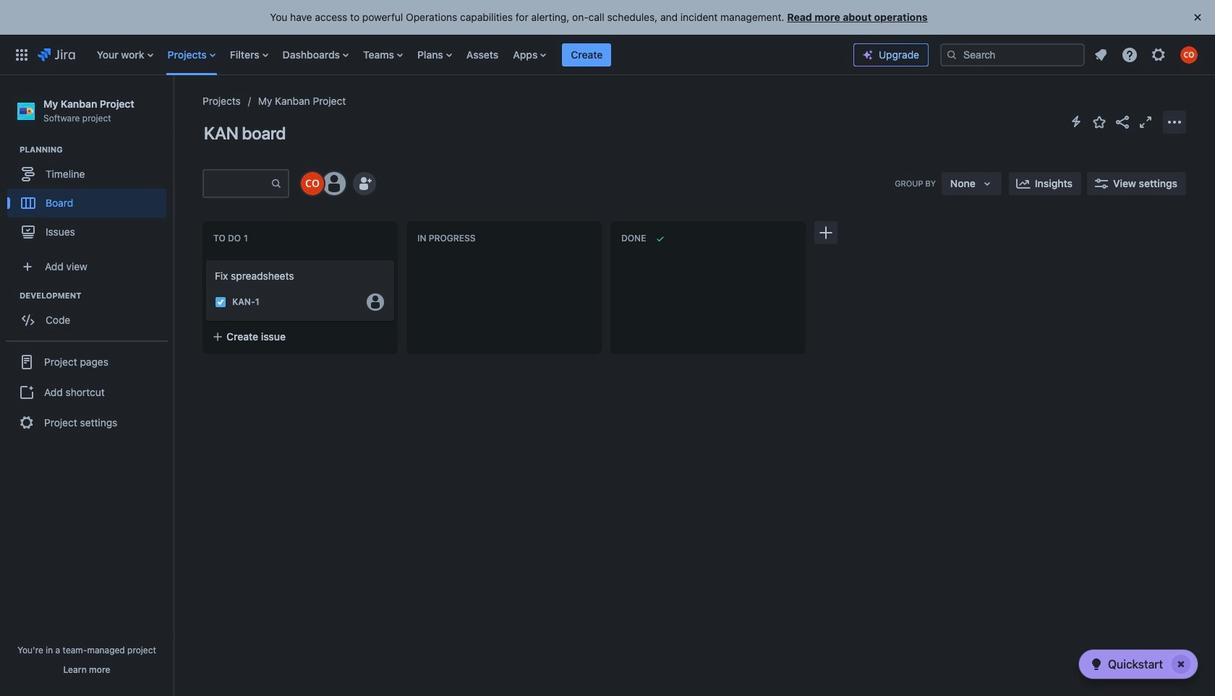 Task type: locate. For each thing, give the bounding box(es) containing it.
group for planning icon
[[7, 144, 173, 251]]

add people image
[[356, 175, 373, 192]]

0 vertical spatial group
[[7, 144, 173, 251]]

sidebar element
[[0, 75, 174, 697]]

help image
[[1121, 46, 1139, 63]]

create issue image
[[196, 250, 213, 268]]

search image
[[946, 49, 958, 60]]

list item
[[562, 34, 612, 75]]

planning image
[[2, 141, 20, 159]]

check image
[[1088, 656, 1105, 674]]

2 heading from the top
[[20, 290, 173, 302]]

Search this board text field
[[204, 171, 271, 197]]

create column image
[[818, 224, 835, 242]]

task image
[[215, 297, 226, 308]]

0 vertical spatial heading
[[20, 144, 173, 156]]

notifications image
[[1092, 46, 1110, 63]]

1 vertical spatial group
[[7, 290, 173, 339]]

dismiss quickstart image
[[1170, 653, 1193, 676]]

2 vertical spatial group
[[6, 341, 168, 444]]

Search field
[[941, 43, 1085, 66]]

banner
[[0, 34, 1215, 75]]

1 vertical spatial heading
[[20, 290, 173, 302]]

to do element
[[213, 233, 251, 244]]

view settings image
[[1093, 175, 1111, 192]]

None search field
[[941, 43, 1085, 66]]

1 horizontal spatial list
[[1088, 42, 1207, 68]]

list
[[90, 34, 854, 75], [1088, 42, 1207, 68]]

sidebar navigation image
[[158, 93, 190, 122]]

heading
[[20, 144, 173, 156], [20, 290, 173, 302]]

1 heading from the top
[[20, 144, 173, 156]]

0 horizontal spatial list
[[90, 34, 854, 75]]

jira image
[[38, 46, 75, 63], [38, 46, 75, 63]]

group
[[7, 144, 173, 251], [7, 290, 173, 339], [6, 341, 168, 444]]

more image
[[1166, 113, 1184, 131]]

heading for the development icon
[[20, 290, 173, 302]]



Task type: describe. For each thing, give the bounding box(es) containing it.
dismiss image
[[1189, 9, 1207, 26]]

group for the development icon
[[7, 290, 173, 339]]

development image
[[2, 287, 20, 305]]

enter full screen image
[[1137, 113, 1155, 131]]

your profile and settings image
[[1181, 46, 1198, 63]]

heading for planning icon
[[20, 144, 173, 156]]

star kan board image
[[1091, 113, 1108, 131]]

settings image
[[1150, 46, 1168, 63]]

automations menu button icon image
[[1068, 113, 1085, 130]]

appswitcher icon image
[[13, 46, 30, 63]]

primary element
[[9, 34, 854, 75]]



Task type: vqa. For each thing, say whether or not it's contained in the screenshot.
the bottommost group
yes



